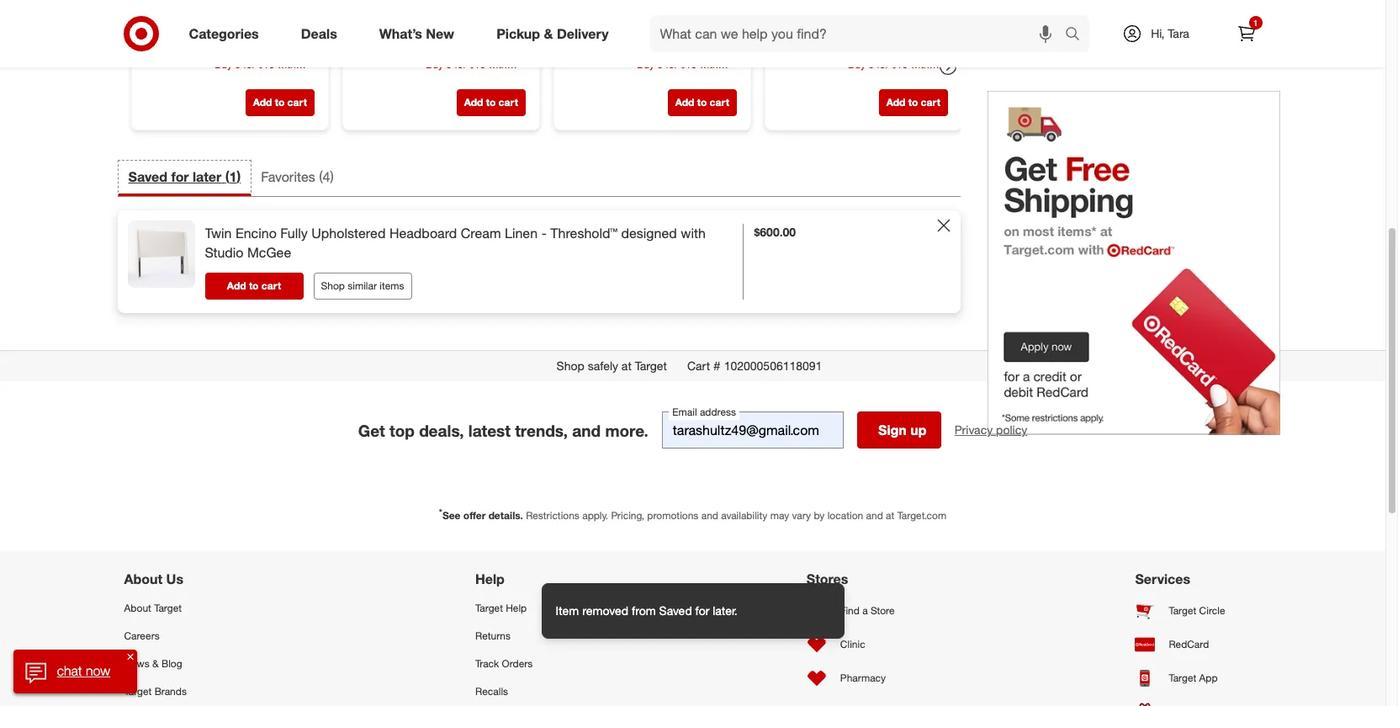 Task type: describe. For each thing, give the bounding box(es) containing it.
studio
[[205, 244, 244, 261]]

lacroix for lacroix sparkling water pamplemousse (grapefruit) - 8pk/12 fl oz cans
[[637, 7, 677, 21]]

What can we help you find? suggestions appear below search field
[[650, 15, 1069, 52]]

sparkling for pamplemousse
[[681, 7, 730, 21]]

add to cart button for lacroix sparkling water pamplemousse (grapefruit) - 8pk/12 fl oz cans
[[668, 89, 737, 116]]

stores
[[807, 570, 849, 587]]

favorites ( 4 )
[[261, 168, 334, 185]]

favorites
[[261, 168, 315, 185]]

target app
[[1169, 672, 1218, 684]]

fl inside the lacroix sparkling water key lime - 8pk/12 fl oz cans
[[465, 40, 471, 55]]

returns link
[[476, 622, 583, 650]]

cart for lacroix sparkling water pamplemousse (grapefruit) - 8pk/12 fl oz cans
[[710, 96, 729, 109]]

oz inside lacroix sparkling water passionfruit - 8pk/12 fl oz cans
[[905, 40, 917, 55]]

lime inside the lacroix sparkling water key lime - 8pk/12 fl oz cans
[[482, 24, 508, 38]]

key
[[459, 24, 479, 38]]

tara
[[1168, 26, 1190, 40]]

add to cart for lacroix sparkling water lime - 8pk/12 fl oz cans
[[253, 96, 307, 109]]

news & blog
[[124, 657, 182, 670]]

linen
[[505, 225, 538, 241]]

add to cart inside twin encino fully upholstered headboard cream linen - threshold™ designed with studio mcgee list item
[[227, 279, 281, 292]]

store
[[871, 604, 895, 617]]

lacroix for lacroix sparkling water passionfruit - 8pk/12 fl oz cans
[[848, 7, 889, 21]]

shop safely at target
[[557, 359, 667, 373]]

target circle link
[[1136, 594, 1262, 628]]

search
[[1058, 27, 1098, 43]]

target for target brands
[[124, 685, 152, 698]]

about target
[[124, 601, 182, 614]]

fully
[[281, 225, 308, 241]]

may
[[771, 510, 790, 522]]

2 horizontal spatial and
[[867, 510, 884, 522]]

fl inside lacroix sparkling water lime - 8pk/12 fl oz cans
[[254, 40, 260, 55]]

1 horizontal spatial for
[[696, 603, 710, 618]]

upholstered
[[312, 225, 386, 241]]

0 vertical spatial saved
[[128, 168, 167, 185]]

✕ button
[[125, 650, 138, 663]]

cart
[[688, 359, 711, 373]]

lacroix sparkling water lime - 8pk/12 fl oz cans link
[[214, 6, 311, 55]]

1 horizontal spatial 1
[[1254, 18, 1259, 28]]

hi, tara
[[1152, 26, 1190, 40]]

target brands link
[[124, 678, 251, 705]]

- inside lacroix sparkling water lime - 8pk/12 fl oz cans
[[277, 24, 282, 38]]

pricing,
[[611, 510, 645, 522]]

search button
[[1058, 15, 1098, 56]]

2 ) from the left
[[330, 168, 334, 185]]

lacroix sparkling water key lime - 8pk/12 fl oz cans link
[[425, 6, 522, 55]]

$4.19 for (grapefruit)
[[637, 43, 665, 57]]

about target link
[[124, 594, 251, 622]]

add to cart button for lacroix sparkling water passionfruit - 8pk/12 fl oz cans
[[879, 89, 948, 116]]

safely
[[588, 359, 619, 373]]

availability
[[722, 510, 768, 522]]

find a store link
[[807, 594, 911, 628]]

lacroix sparkling water pamplemousse (grapefruit) - 8pk/12 fl oz cans
[[637, 7, 730, 88]]

target brands
[[124, 685, 187, 698]]

102000506118091
[[724, 359, 823, 373]]

lacroix for lacroix sparkling water lime - 8pk/12 fl oz cans
[[214, 7, 255, 21]]

fl inside lacroix sparkling water pamplemousse (grapefruit) - 8pk/12 fl oz cans
[[677, 74, 683, 88]]

target left cart
[[635, 359, 667, 373]]

to inside button
[[1128, 33, 1141, 50]]

#
[[714, 359, 721, 373]]

up
[[911, 422, 927, 439]]

cans inside the lacroix sparkling water key lime - 8pk/12 fl oz cans
[[490, 40, 517, 55]]

2 ( from the left
[[319, 168, 323, 185]]

water for passionfruit
[[848, 24, 879, 38]]

encino
[[236, 225, 277, 241]]

& for news
[[152, 657, 159, 670]]

hi,
[[1152, 26, 1165, 40]]

- inside the lacroix sparkling water key lime - 8pk/12 fl oz cans
[[511, 24, 516, 38]]

& for pickup
[[544, 25, 553, 42]]

target for target help
[[476, 601, 503, 614]]

track
[[476, 657, 499, 670]]

new
[[426, 25, 455, 42]]

target for target app
[[1169, 672, 1197, 684]]

add to cart button for lacroix sparkling water key lime - 8pk/12 fl oz cans
[[456, 89, 526, 116]]

- inside lacroix sparkling water passionfruit - 8pk/12 fl oz cans
[[848, 40, 853, 55]]

item
[[556, 603, 579, 618]]

cart for lacroix sparkling water passionfruit - 8pk/12 fl oz cans
[[921, 96, 941, 109]]

more.
[[606, 420, 649, 440]]

stores find a store
[[807, 570, 895, 617]]

continue to checkout button
[[1001, 23, 1269, 60]]

redcard link
[[1136, 628, 1262, 661]]

offer
[[464, 510, 486, 522]]

help inside target help link
[[506, 601, 527, 614]]

brands
[[155, 685, 187, 698]]

to inside twin encino fully upholstered headboard cream linen - threshold™ designed with studio mcgee list item
[[249, 279, 259, 292]]

items
[[380, 279, 405, 292]]

careers
[[124, 629, 160, 642]]

1 $4.19 from the left
[[214, 43, 243, 57]]

add to cart for lacroix sparkling water passionfruit - 8pk/12 fl oz cans
[[886, 96, 941, 109]]

find
[[841, 604, 860, 617]]

cart inside twin encino fully upholstered headboard cream linen - threshold™ designed with studio mcgee list item
[[262, 279, 281, 292]]

passionfruit
[[882, 24, 944, 38]]

sparkling for lime
[[258, 7, 308, 21]]

with
[[681, 225, 706, 241]]

shop similar items
[[321, 279, 405, 292]]

add for lacroix sparkling water key lime - 8pk/12 fl oz cans
[[464, 96, 483, 109]]

add for lacroix sparkling water lime - 8pk/12 fl oz cans
[[253, 96, 272, 109]]

lacroix for lacroix sparkling water key lime - 8pk/12 fl oz cans
[[425, 7, 466, 21]]

apply.
[[583, 510, 609, 522]]

cart for lacroix sparkling water lime - 8pk/12 fl oz cans
[[287, 96, 307, 109]]

target circle
[[1169, 604, 1226, 617]]

lacroix sparkling water passionfruit - 8pk/12 fl oz cans
[[848, 7, 944, 72]]

get top deals, latest trends, and more.
[[358, 420, 649, 440]]

blog
[[162, 657, 182, 670]]

about for about us
[[124, 570, 163, 587]]

oz inside lacroix sparkling water pamplemousse (grapefruit) - 8pk/12 fl oz cans
[[686, 74, 698, 88]]

add for lacroix sparkling water pamplemousse (grapefruit) - 8pk/12 fl oz cans
[[675, 96, 694, 109]]

pickup & delivery
[[497, 25, 609, 42]]

privacy policy
[[955, 423, 1028, 437]]

twin encino fully upholstered headboard cream linen - threshold™ designed with studio mcgee
[[205, 225, 706, 261]]

by
[[814, 510, 825, 522]]

cans inside lacroix sparkling water lime - 8pk/12 fl oz cans
[[279, 40, 306, 55]]

twin encino fully upholstered headboard cream linen - threshold&#8482; designed with studio mcgee image
[[128, 220, 195, 288]]

privacy
[[955, 423, 993, 437]]

details.
[[489, 510, 523, 522]]

(grapefruit)
[[637, 57, 696, 72]]

1 link
[[1228, 15, 1265, 52]]

delivery
[[557, 25, 609, 42]]

water for key
[[425, 24, 456, 38]]

now
[[87, 663, 111, 679]]

add inside twin encino fully upholstered headboard cream linen - threshold™ designed with studio mcgee list item
[[227, 279, 246, 292]]

us
[[166, 570, 184, 587]]

oz inside the lacroix sparkling water key lime - 8pk/12 fl oz cans
[[475, 40, 487, 55]]

target help
[[476, 601, 527, 614]]

later.
[[713, 603, 738, 618]]

clinic
[[841, 638, 866, 651]]

track orders
[[476, 657, 533, 670]]

chat now
[[58, 663, 111, 679]]

recalls link
[[476, 678, 583, 705]]

lime inside lacroix sparkling water lime - 8pk/12 fl oz cans
[[248, 24, 274, 38]]

later
[[193, 168, 222, 185]]



Task type: locate. For each thing, give the bounding box(es) containing it.
add to cart down (grapefruit)
[[675, 96, 729, 109]]

add to cart button down lacroix sparkling water passionfruit - 8pk/12 fl oz cans
[[879, 89, 948, 116]]

None text field
[[662, 412, 844, 449]]

cans
[[279, 40, 306, 55], [490, 40, 517, 55], [848, 57, 875, 72], [702, 74, 729, 88]]

at
[[622, 359, 632, 373], [886, 510, 895, 522]]

1 horizontal spatial lime
[[482, 24, 508, 38]]

to down the lacroix sparkling water key lime - 8pk/12 fl oz cans
[[486, 96, 496, 109]]

lacroix sparkling water lime - 8pk/12 fl oz cans image
[[145, 6, 204, 65], [145, 6, 204, 65]]

similar
[[348, 279, 377, 292]]

twin
[[205, 225, 232, 241]]

oz down passionfruit
[[905, 40, 917, 55]]

cart down lacroix sparkling water pamplemousse (grapefruit) - 8pk/12 fl oz cans link on the top of page
[[710, 96, 729, 109]]

water for pamplemousse
[[637, 24, 667, 38]]

0 horizontal spatial and
[[573, 420, 601, 440]]

3 $4.19 from the left
[[848, 43, 877, 57]]

1 horizontal spatial (
[[319, 168, 323, 185]]

oz
[[263, 40, 276, 55], [475, 40, 487, 55], [905, 40, 917, 55], [686, 74, 698, 88]]

4 lacroix from the left
[[848, 7, 889, 21]]

fl down key
[[465, 40, 471, 55]]

threshold™
[[551, 225, 618, 241]]

add to cart for lacroix sparkling water key lime - 8pk/12 fl oz cans
[[464, 96, 518, 109]]

vary
[[793, 510, 811, 522]]

sparkling up passionfruit
[[892, 7, 942, 21]]

shop for shop safely at target
[[557, 359, 585, 373]]

deals
[[301, 25, 337, 42]]

sparkling up pamplemousse
[[681, 7, 730, 21]]

about for about target
[[124, 601, 151, 614]]

from
[[632, 603, 656, 618]]

lacroix
[[214, 7, 255, 21], [425, 7, 466, 21], [637, 7, 677, 21], [848, 7, 889, 21]]

target up returns
[[476, 601, 503, 614]]

shop for shop similar items
[[321, 279, 345, 292]]

cart for lacroix sparkling water key lime - 8pk/12 fl oz cans
[[498, 96, 518, 109]]

add
[[253, 96, 272, 109], [464, 96, 483, 109], [675, 96, 694, 109], [886, 96, 906, 109], [227, 279, 246, 292]]

twin encino fully upholstered headboard cream linen - threshold™ designed with studio mcgee list item
[[117, 210, 961, 313]]

add down the studio
[[227, 279, 246, 292]]

sparkling inside lacroix sparkling water passionfruit - 8pk/12 fl oz cans
[[892, 7, 942, 21]]

at right safely
[[622, 359, 632, 373]]

0 horizontal spatial help
[[476, 570, 505, 587]]

& left blog
[[152, 657, 159, 670]]

water inside the lacroix sparkling water key lime - 8pk/12 fl oz cans
[[425, 24, 456, 38]]

) right later
[[237, 168, 241, 185]]

water inside lacroix sparkling water pamplemousse (grapefruit) - 8pk/12 fl oz cans
[[637, 24, 667, 38]]

& right pickup
[[544, 25, 553, 42]]

lacroix sparkling water pamplemousse (grapefruit) - 8pk/12 fl oz cans image
[[568, 6, 627, 65], [568, 6, 627, 65]]

1 vertical spatial shop
[[557, 359, 585, 373]]

designed
[[622, 225, 677, 241]]

and
[[573, 420, 601, 440], [702, 510, 719, 522], [867, 510, 884, 522]]

saved left later
[[128, 168, 167, 185]]

0 horizontal spatial for
[[171, 168, 189, 185]]

0 horizontal spatial &
[[152, 657, 159, 670]]

shop left similar
[[321, 279, 345, 292]]

8pk/12 inside lacroix sparkling water lime - 8pk/12 fl oz cans
[[214, 40, 251, 55]]

- inside twin encino fully upholstered headboard cream linen - threshold™ designed with studio mcgee
[[542, 225, 547, 241]]

0 vertical spatial help
[[476, 570, 505, 587]]

clinic link
[[807, 628, 911, 661]]

headboard
[[390, 225, 457, 241]]

cart down deals
[[287, 96, 307, 109]]

1 ( from the left
[[225, 168, 229, 185]]

for left later.
[[696, 603, 710, 618]]

lacroix sparkling water key lime - 8pk/12 fl oz cans image
[[356, 6, 415, 65], [356, 6, 415, 65]]

fl down passionfruit
[[896, 40, 902, 55]]

1 vertical spatial about
[[124, 601, 151, 614]]

news & blog link
[[124, 650, 251, 678]]

lacroix inside the lacroix sparkling water key lime - 8pk/12 fl oz cans
[[425, 7, 466, 21]]

2 about from the top
[[124, 601, 151, 614]]

8pk/12 inside lacroix sparkling water pamplemousse (grapefruit) - 8pk/12 fl oz cans
[[637, 74, 673, 88]]

services
[[1136, 570, 1191, 587]]

1 vertical spatial help
[[506, 601, 527, 614]]

continue to checkout
[[1066, 33, 1204, 50]]

$600.00
[[755, 225, 796, 239]]

item removed from saved for later.
[[556, 603, 738, 618]]

lacroix inside lacroix sparkling water pamplemousse (grapefruit) - 8pk/12 fl oz cans
[[637, 7, 677, 21]]

$4.19 for -
[[848, 43, 877, 57]]

chat
[[58, 663, 83, 679]]

1 right tara
[[1254, 18, 1259, 28]]

top
[[390, 420, 415, 440]]

1 horizontal spatial and
[[702, 510, 719, 522]]

lime right key
[[482, 24, 508, 38]]

( right later
[[225, 168, 229, 185]]

add down lacroix sparkling water passionfruit - 8pk/12 fl oz cans
[[886, 96, 906, 109]]

1 horizontal spatial $4.19
[[637, 43, 665, 57]]

sparkling for key
[[469, 7, 519, 21]]

0 vertical spatial at
[[622, 359, 632, 373]]

8pk/12
[[214, 40, 251, 55], [425, 40, 462, 55], [856, 40, 892, 55], [637, 74, 673, 88]]

cart down pickup
[[498, 96, 518, 109]]

2 horizontal spatial $4.19
[[848, 43, 877, 57]]

0 vertical spatial shop
[[321, 279, 345, 292]]

1 vertical spatial &
[[152, 657, 159, 670]]

lacroix sparkling water passionfruit - 8pk/12 fl oz cans link
[[848, 6, 945, 72]]

track orders link
[[476, 650, 583, 678]]

( right favorites
[[319, 168, 323, 185]]

(
[[225, 168, 229, 185], [319, 168, 323, 185]]

1 horizontal spatial &
[[544, 25, 553, 42]]

sparkling for passionfruit
[[892, 7, 942, 21]]

- inside lacroix sparkling water pamplemousse (grapefruit) - 8pk/12 fl oz cans
[[699, 57, 704, 72]]

about us
[[124, 570, 184, 587]]

to left hi,
[[1128, 33, 1141, 50]]

restrictions
[[526, 510, 580, 522]]

at inside * see offer details. restrictions apply. pricing, promotions and availability may vary by location and at target.com
[[886, 510, 895, 522]]

add to cart down mcgee
[[227, 279, 281, 292]]

add to cart button
[[245, 89, 314, 116], [456, 89, 526, 116], [668, 89, 737, 116], [879, 89, 948, 116], [205, 272, 303, 299]]

sparkling
[[258, 7, 308, 21], [469, 7, 519, 21], [681, 7, 730, 21], [892, 7, 942, 21]]

0 horizontal spatial (
[[225, 168, 229, 185]]

categories link
[[175, 15, 280, 52]]

0 horizontal spatial $4.19
[[214, 43, 243, 57]]

0 vertical spatial &
[[544, 25, 553, 42]]

careers link
[[124, 622, 251, 650]]

& inside "link"
[[152, 657, 159, 670]]

1 horizontal spatial saved
[[660, 603, 692, 618]]

0 horizontal spatial shop
[[321, 279, 345, 292]]

saved right from
[[660, 603, 692, 618]]

1 vertical spatial saved
[[660, 603, 692, 618]]

shop inside shop similar items button
[[321, 279, 345, 292]]

add to cart down the lacroix sparkling water key lime - 8pk/12 fl oz cans
[[464, 96, 518, 109]]

about up about target
[[124, 570, 163, 587]]

about up careers
[[124, 601, 151, 614]]

1 horizontal spatial help
[[506, 601, 527, 614]]

lacroix up categories
[[214, 7, 255, 21]]

add for lacroix sparkling water passionfruit - 8pk/12 fl oz cans
[[886, 96, 906, 109]]

1 horizontal spatial shop
[[557, 359, 585, 373]]

chat now dialog
[[14, 650, 138, 694]]

lacroix up pamplemousse
[[637, 7, 677, 21]]

1 vertical spatial for
[[696, 603, 710, 618]]

deals,
[[419, 420, 464, 440]]

a
[[863, 604, 868, 617]]

oz down key
[[475, 40, 487, 55]]

2 water from the left
[[425, 24, 456, 38]]

pickup & delivery link
[[482, 15, 630, 52]]

✕
[[128, 651, 134, 662]]

deals link
[[287, 15, 358, 52]]

get free shipping on hundreds of thousands of items* with target redcard. apply now for a credit or debit redcard. *some restrictions apply. image
[[988, 91, 1281, 436]]

0 vertical spatial for
[[171, 168, 189, 185]]

sparkling up key
[[469, 7, 519, 21]]

lime left deals
[[248, 24, 274, 38]]

0 horizontal spatial saved
[[128, 168, 167, 185]]

lacroix up 'new'
[[425, 7, 466, 21]]

categories
[[189, 25, 259, 42]]

oz down (grapefruit)
[[686, 74, 698, 88]]

see
[[443, 510, 461, 522]]

fl inside lacroix sparkling water passionfruit - 8pk/12 fl oz cans
[[896, 40, 902, 55]]

to for lacroix sparkling water passionfruit - 8pk/12 fl oz cans
[[908, 96, 918, 109]]

0 horizontal spatial 1
[[229, 168, 237, 185]]

1 ) from the left
[[237, 168, 241, 185]]

water inside lacroix sparkling water passionfruit - 8pk/12 fl oz cans
[[848, 24, 879, 38]]

add down the lacroix sparkling water key lime - 8pk/12 fl oz cans
[[464, 96, 483, 109]]

target down us
[[154, 601, 182, 614]]

app
[[1200, 672, 1218, 684]]

cans inside lacroix sparkling water passionfruit - 8pk/12 fl oz cans
[[848, 57, 875, 72]]

cart down lacroix sparkling water passionfruit - 8pk/12 fl oz cans
[[921, 96, 941, 109]]

) right favorites
[[330, 168, 334, 185]]

shop left safely
[[557, 359, 585, 373]]

4 water from the left
[[848, 24, 879, 38]]

target for target circle
[[1169, 604, 1197, 617]]

lacroix inside lacroix sparkling water lime - 8pk/12 fl oz cans
[[214, 7, 255, 21]]

water for lime
[[214, 24, 245, 38]]

lacroix up passionfruit
[[848, 7, 889, 21]]

1 about from the top
[[124, 570, 163, 587]]

recalls
[[476, 685, 508, 698]]

cart
[[287, 96, 307, 109], [498, 96, 518, 109], [710, 96, 729, 109], [921, 96, 941, 109], [262, 279, 281, 292]]

to down mcgee
[[249, 279, 259, 292]]

lacroix sparkling water passionfruit - 8pk/12 fl oz cans image
[[779, 6, 838, 65], [779, 6, 838, 65]]

add down (grapefruit)
[[675, 96, 694, 109]]

4 sparkling from the left
[[892, 7, 942, 21]]

1 horizontal spatial at
[[886, 510, 895, 522]]

target down news
[[124, 685, 152, 698]]

water inside lacroix sparkling water lime - 8pk/12 fl oz cans
[[214, 24, 245, 38]]

2 $4.19 from the left
[[637, 43, 665, 57]]

help
[[476, 570, 505, 587], [506, 601, 527, 614]]

8pk/12 inside the lacroix sparkling water key lime - 8pk/12 fl oz cans
[[425, 40, 462, 55]]

to down lacroix sparkling water lime - 8pk/12 fl oz cans
[[275, 96, 284, 109]]

water
[[214, 24, 245, 38], [425, 24, 456, 38], [637, 24, 667, 38], [848, 24, 879, 38]]

returns
[[476, 629, 511, 642]]

policy
[[997, 423, 1028, 437]]

to for lacroix sparkling water key lime - 8pk/12 fl oz cans
[[486, 96, 496, 109]]

sign up
[[879, 422, 927, 439]]

1 water from the left
[[214, 24, 245, 38]]

promotions
[[648, 510, 699, 522]]

help up returns link
[[506, 601, 527, 614]]

add to cart down lacroix sparkling water passionfruit - 8pk/12 fl oz cans
[[886, 96, 941, 109]]

1 vertical spatial at
[[886, 510, 895, 522]]

0 horizontal spatial at
[[622, 359, 632, 373]]

cart down mcgee
[[262, 279, 281, 292]]

add to cart for lacroix sparkling water pamplemousse (grapefruit) - 8pk/12 fl oz cans
[[675, 96, 729, 109]]

$4.19
[[214, 43, 243, 57], [637, 43, 665, 57], [848, 43, 877, 57]]

latest
[[469, 420, 511, 440]]

1 horizontal spatial )
[[330, 168, 334, 185]]

0 horizontal spatial )
[[237, 168, 241, 185]]

add to cart button down lacroix sparkling water lime - 8pk/12 fl oz cans
[[245, 89, 314, 116]]

3 sparkling from the left
[[681, 7, 730, 21]]

oz inside lacroix sparkling water lime - 8pk/12 fl oz cans
[[263, 40, 276, 55]]

add to cart button down mcgee
[[205, 272, 303, 299]]

1 right later
[[229, 168, 237, 185]]

)
[[237, 168, 241, 185], [330, 168, 334, 185]]

cans inside lacroix sparkling water pamplemousse (grapefruit) - 8pk/12 fl oz cans
[[702, 74, 729, 88]]

target left app
[[1169, 672, 1197, 684]]

oz right categories
[[263, 40, 276, 55]]

sparkling inside lacroix sparkling water pamplemousse (grapefruit) - 8pk/12 fl oz cans
[[681, 7, 730, 21]]

about
[[124, 570, 163, 587], [124, 601, 151, 614]]

to for lacroix sparkling water lime - 8pk/12 fl oz cans
[[275, 96, 284, 109]]

add to cart button down the lacroix sparkling water key lime - 8pk/12 fl oz cans
[[456, 89, 526, 116]]

cream
[[461, 225, 501, 241]]

and right location
[[867, 510, 884, 522]]

2 lacroix from the left
[[425, 7, 466, 21]]

for left later
[[171, 168, 189, 185]]

0 vertical spatial 1
[[1254, 18, 1259, 28]]

sparkling up deals
[[258, 7, 308, 21]]

and left availability
[[702, 510, 719, 522]]

1 vertical spatial 1
[[229, 168, 237, 185]]

3 lacroix from the left
[[637, 7, 677, 21]]

fl left deals
[[254, 40, 260, 55]]

twin encino fully upholstered headboard cream linen - threshold™ designed with studio mcgee link
[[205, 224, 734, 262]]

help up target help on the bottom left of the page
[[476, 570, 505, 587]]

and left more.
[[573, 420, 601, 440]]

add to cart down lacroix sparkling water lime - 8pk/12 fl oz cans
[[253, 96, 307, 109]]

location
[[828, 510, 864, 522]]

sign
[[879, 422, 907, 439]]

to down lacroix sparkling water pamplemousse (grapefruit) - 8pk/12 fl oz cans link on the top of page
[[697, 96, 707, 109]]

* see offer details. restrictions apply. pricing, promotions and availability may vary by location and at target.com
[[439, 507, 947, 522]]

sparkling inside the lacroix sparkling water key lime - 8pk/12 fl oz cans
[[469, 7, 519, 21]]

target left 'circle'
[[1169, 604, 1197, 617]]

to for lacroix sparkling water pamplemousse (grapefruit) - 8pk/12 fl oz cans
[[697, 96, 707, 109]]

what's
[[379, 25, 422, 42]]

add to cart button down (grapefruit)
[[668, 89, 737, 116]]

at left 'target.com'
[[886, 510, 895, 522]]

*
[[439, 507, 443, 517]]

fl down (grapefruit)
[[677, 74, 683, 88]]

1 lime from the left
[[248, 24, 274, 38]]

0 horizontal spatial lime
[[248, 24, 274, 38]]

add to cart button for lacroix sparkling water lime - 8pk/12 fl oz cans
[[245, 89, 314, 116]]

add down lacroix sparkling water lime - 8pk/12 fl oz cans
[[253, 96, 272, 109]]

1 sparkling from the left
[[258, 7, 308, 21]]

8pk/12 inside lacroix sparkling water passionfruit - 8pk/12 fl oz cans
[[856, 40, 892, 55]]

1 lacroix from the left
[[214, 7, 255, 21]]

to down lacroix sparkling water passionfruit - 8pk/12 fl oz cans
[[908, 96, 918, 109]]

get
[[358, 420, 385, 440]]

trends,
[[515, 420, 568, 440]]

lacroix inside lacroix sparkling water passionfruit - 8pk/12 fl oz cans
[[848, 7, 889, 21]]

target help link
[[476, 594, 583, 622]]

cart # 102000506118091
[[688, 359, 823, 373]]

3 water from the left
[[637, 24, 667, 38]]

to
[[1128, 33, 1141, 50], [275, 96, 284, 109], [486, 96, 496, 109], [697, 96, 707, 109], [908, 96, 918, 109], [249, 279, 259, 292]]

2 lime from the left
[[482, 24, 508, 38]]

0 vertical spatial about
[[124, 570, 163, 587]]

sparkling inside lacroix sparkling water lime - 8pk/12 fl oz cans
[[258, 7, 308, 21]]

lime
[[248, 24, 274, 38], [482, 24, 508, 38]]

2 sparkling from the left
[[469, 7, 519, 21]]



Task type: vqa. For each thing, say whether or not it's contained in the screenshot.
Careers
yes



